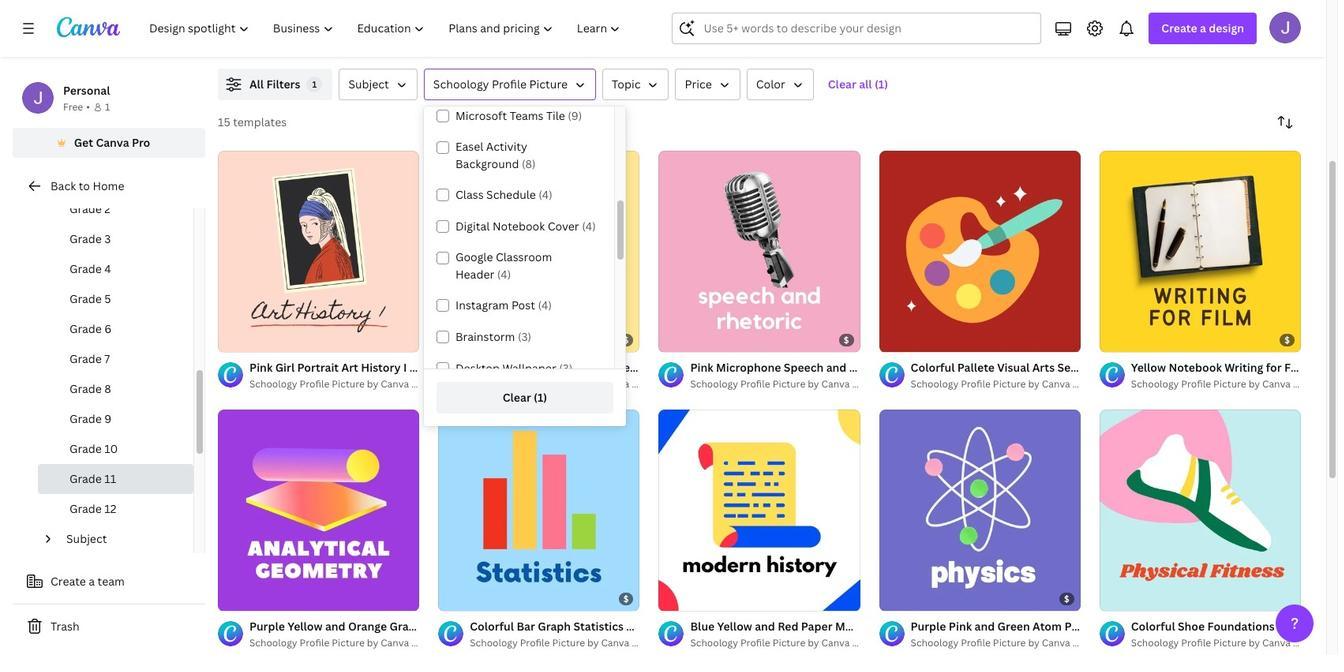 Task type: vqa. For each thing, say whether or not it's contained in the screenshot.
for inside Design for International Day of Persons with Disabilities
no



Task type: describe. For each thing, give the bounding box(es) containing it.
grade 4
[[69, 261, 111, 276]]

all filters
[[250, 77, 300, 92]]

s for yellow notebook writing for film senior high schoology profile picture schoology profile picture by canva creative s link
[[1334, 378, 1339, 391]]

schedule
[[487, 187, 536, 202]]

(9)
[[568, 108, 582, 123]]

picture for colorful shoe foundations of physical fitness senior high schoology profile picture
[[1214, 637, 1247, 650]]

grade for grade 6
[[69, 321, 102, 336]]

1 horizontal spatial (3)
[[559, 361, 573, 376]]

studio for "purple yellow and orange gradient analytical geometry senior high schoology profile picture"
[[452, 637, 482, 650]]

picture for yellow notebook writing for film senior high schoology profile picture
[[1214, 378, 1247, 391]]

pink girl portrait art history i senior high schoology profile picture image
[[218, 151, 420, 352]]

desktop
[[456, 361, 500, 376]]

studio for pink microphone speech and rhetoric senior high schoology profile picture
[[893, 378, 923, 391]]

profile for colorful shoe foundations of physical fitness senior high schoology profile picture
[[1182, 637, 1212, 650]]

create a design
[[1162, 21, 1245, 36]]

profile for yellow notebook writing for film senior high schoology profile picture
[[1182, 378, 1212, 391]]

grade 10 link
[[38, 434, 193, 464]]

by for purple pink and green atom physics senior high schoology profile picture
[[1029, 637, 1040, 650]]

creative for blue yellow and red paper modern history senior high schoology profile picture
[[852, 637, 891, 650]]

microsoft
[[456, 108, 507, 123]]

pro
[[132, 135, 150, 150]]

pink microphone speech and rhetoric senior high schoology profile picture image
[[659, 151, 861, 352]]

(4) right schedule
[[539, 187, 553, 202]]

colorful bar graph statistics senior high schoology profile picture image
[[438, 410, 640, 612]]

back
[[51, 178, 76, 193]]

grade 11
[[69, 471, 116, 486]]

grade 4 link
[[38, 254, 193, 284]]

schoology profile picture by canva creative studio for pink microphone speech and rhetoric senior high schoology profile picture
[[691, 378, 923, 391]]

schoology inside button
[[433, 77, 489, 92]]

schoology profile picture by canva creative studio for blue yellow and red paper modern history senior high schoology profile picture
[[691, 637, 923, 650]]

schoology profile picture by canva creative studio link for pink microphone speech and rhetoric senior high schoology profile picture
[[691, 377, 923, 393]]

desktop wallpaper (3)
[[456, 361, 573, 376]]

background
[[456, 156, 519, 171]]

canva for colorful pallete visual arts senior high schoology profile picture
[[1042, 378, 1071, 391]]

studio for colorful pallete visual arts senior high schoology profile picture
[[1114, 378, 1144, 391]]

picture for purple pink and green atom physics senior high schoology profile picture
[[993, 637, 1026, 650]]

post
[[512, 298, 535, 313]]

schoology profile picture by canva creative studio for purple pink and green atom physics senior high schoology profile picture
[[911, 637, 1144, 650]]

canva inside button
[[96, 135, 129, 150]]

easel
[[456, 139, 484, 154]]

digital
[[456, 219, 490, 234]]

picture for "purple yellow and orange gradient analytical geometry senior high schoology profile picture"
[[332, 637, 365, 650]]

purple yellow and orange gradient analytical geometry senior high schoology profile picture image
[[218, 410, 420, 612]]

tile
[[547, 108, 565, 123]]

grade 6
[[69, 321, 112, 336]]

to
[[79, 178, 90, 193]]

class schedule (4)
[[456, 187, 553, 202]]

create for create a design
[[1162, 21, 1198, 36]]

creative for pink girl portrait art history i senior high schoology profile picture
[[411, 378, 450, 391]]

wallpaper
[[503, 361, 557, 376]]

class
[[456, 187, 484, 202]]

$ for yellow orange speech bubble spanish ii senior high schoology profile picture
[[624, 334, 629, 346]]

picture for colorful pallete visual arts senior high schoology profile picture
[[993, 378, 1026, 391]]

grade for grade 9
[[69, 411, 102, 426]]

grade 5 link
[[38, 284, 193, 314]]

studio for blue yellow and red paper modern history senior high schoology profile picture
[[893, 637, 923, 650]]

canva for "purple yellow and orange gradient analytical geometry senior high schoology profile picture"
[[381, 637, 409, 650]]

google
[[456, 250, 493, 265]]

clear all (1) button
[[820, 69, 896, 100]]

schoology for purple pink and green atom physics senior high schoology profile picture
[[911, 637, 959, 650]]

schoology for blue yellow and red paper modern history senior high schoology profile picture
[[691, 637, 738, 650]]

grade for grade 3
[[69, 231, 102, 246]]

schoology for colorful pallete visual arts senior high schoology profile picture
[[911, 378, 959, 391]]

creative for "purple yellow and orange gradient analytical geometry senior high schoology profile picture"
[[411, 637, 450, 650]]

grade 9 link
[[38, 404, 193, 434]]

grade for grade 7
[[69, 351, 102, 366]]

profile inside button
[[492, 77, 527, 92]]

(4) right "cover"
[[582, 219, 596, 234]]

s for colorful shoe foundations of physical fitness senior high schoology profile picture schoology profile picture by canva creative s link
[[1334, 637, 1339, 650]]

picture for pink girl portrait art history i senior high schoology profile picture
[[332, 378, 365, 391]]

instagram post (4)
[[456, 298, 552, 313]]

7
[[105, 351, 110, 366]]

creative for colorful bar graph statistics senior high schoology profile picture
[[632, 637, 670, 650]]

get canva pro
[[74, 135, 150, 150]]

cover
[[548, 219, 579, 234]]

0 horizontal spatial subject
[[66, 532, 107, 547]]

1 vertical spatial (1)
[[534, 390, 547, 405]]

microsoft teams tile (9)
[[456, 108, 582, 123]]

grade 2
[[69, 201, 111, 216]]

get canva pro button
[[13, 128, 205, 158]]

free •
[[63, 100, 90, 114]]

1 filter options selected element
[[307, 77, 323, 92]]

schoology profile picture by canva creative studio link for yellow orange speech bubble spanish ii senior high schoology profile picture
[[470, 377, 703, 393]]

free
[[63, 100, 83, 114]]

10
[[105, 441, 118, 456]]

clear (1)
[[503, 390, 547, 405]]

trash link
[[13, 611, 205, 643]]

easel activity background (8)
[[456, 139, 536, 171]]

3
[[105, 231, 111, 246]]

schoology profile picture by canva creative studio for colorful bar graph statistics senior high schoology profile picture
[[470, 637, 703, 650]]

grade 8
[[69, 381, 111, 396]]

schoology profile picture by canva creative s link for yellow notebook writing for film senior high schoology profile picture
[[1132, 377, 1339, 393]]

0 horizontal spatial 1
[[105, 100, 110, 114]]

topic
[[612, 77, 641, 92]]

by for pink microphone speech and rhetoric senior high schoology profile picture
[[808, 378, 820, 391]]

schoology for pink microphone speech and rhetoric senior high schoology profile picture
[[691, 378, 738, 391]]

Search search field
[[704, 13, 1032, 43]]

create a design button
[[1149, 13, 1257, 44]]

$ for pink microphone speech and rhetoric senior high schoology profile picture
[[844, 334, 849, 346]]

brainstorm (3)
[[456, 329, 532, 344]]

studio for purple pink and green atom physics senior high schoology profile picture
[[1114, 637, 1144, 650]]

purple pink and green atom physics senior high schoology profile picture image
[[879, 410, 1081, 612]]

creative for colorful shoe foundations of physical fitness senior high schoology profile picture
[[1293, 637, 1332, 650]]

all
[[859, 77, 872, 92]]

team
[[98, 574, 125, 589]]

activity
[[486, 139, 527, 154]]

templates
[[233, 115, 287, 130]]

15
[[218, 115, 230, 130]]

blue yellow and red paper modern history senior high schoology profile picture image
[[659, 410, 861, 612]]

picture inside schoology profile picture button
[[530, 77, 568, 92]]

6
[[105, 321, 112, 336]]

clear all (1)
[[828, 77, 889, 92]]

profile for colorful bar graph statistics senior high schoology profile picture
[[520, 637, 550, 650]]

canva for blue yellow and red paper modern history senior high schoology profile picture
[[822, 637, 850, 650]]

trash
[[51, 619, 79, 634]]

schoology for colorful bar graph statistics senior high schoology profile picture
[[470, 637, 518, 650]]

digital notebook cover (4)
[[456, 219, 596, 234]]

grade 9
[[69, 411, 112, 426]]

by for pink girl portrait art history i senior high schoology profile picture
[[367, 378, 379, 391]]

notebook
[[493, 219, 545, 234]]

1 horizontal spatial (1)
[[875, 77, 889, 92]]

(4) down classroom
[[497, 267, 511, 282]]

8
[[105, 381, 111, 396]]

canva for pink microphone speech and rhetoric senior high schoology profile picture
[[822, 378, 850, 391]]

5
[[105, 291, 111, 306]]

classroom
[[496, 250, 552, 265]]

schoology for "purple yellow and orange gradient analytical geometry senior high schoology profile picture"
[[250, 637, 297, 650]]

9
[[105, 411, 112, 426]]

instagram
[[456, 298, 509, 313]]

design
[[1209, 21, 1245, 36]]

canva for yellow notebook writing for film senior high schoology profile picture
[[1263, 378, 1291, 391]]

profile for purple pink and green atom physics senior high schoology profile picture
[[961, 637, 991, 650]]

grade 6 link
[[38, 314, 193, 344]]

schoology for pink girl portrait art history i senior high schoology profile picture
[[250, 378, 297, 391]]

back to home
[[51, 178, 124, 193]]

jacob simon image
[[1270, 12, 1302, 43]]

creative for yellow notebook writing for film senior high schoology profile picture
[[1293, 378, 1332, 391]]



Task type: locate. For each thing, give the bounding box(es) containing it.
a for team
[[89, 574, 95, 589]]

$ for yellow notebook writing for film senior high schoology profile picture
[[1285, 334, 1290, 346]]

2 grade from the top
[[69, 231, 102, 246]]

(1) right all
[[875, 77, 889, 92]]

create
[[1162, 21, 1198, 36], [51, 574, 86, 589]]

a left 'design'
[[1200, 21, 1207, 36]]

grade 12
[[69, 502, 116, 517]]

grade left the 3 on the top of page
[[69, 231, 102, 246]]

0 horizontal spatial create
[[51, 574, 86, 589]]

home
[[93, 178, 124, 193]]

picture for pink microphone speech and rhetoric senior high schoology profile picture
[[773, 378, 806, 391]]

clear for clear (1)
[[503, 390, 531, 405]]

1 vertical spatial a
[[89, 574, 95, 589]]

(8)
[[522, 156, 536, 171]]

schoology
[[433, 77, 489, 92], [250, 378, 297, 391], [470, 378, 518, 391], [691, 378, 738, 391], [911, 378, 959, 391], [1132, 378, 1179, 391], [250, 637, 297, 650], [470, 637, 518, 650], [691, 637, 738, 650], [911, 637, 959, 650], [1132, 637, 1179, 650]]

1 right filters
[[312, 78, 317, 90]]

1 s from the top
[[1334, 378, 1339, 391]]

0 horizontal spatial (3)
[[518, 329, 532, 344]]

profile for pink microphone speech and rhetoric senior high schoology profile picture
[[741, 378, 771, 391]]

grade 7
[[69, 351, 110, 366]]

by for colorful bar graph statistics senior high schoology profile picture
[[588, 637, 599, 650]]

12
[[105, 502, 116, 517]]

schoology profile picture by canva creative studio
[[250, 378, 482, 391], [470, 378, 703, 391], [691, 378, 923, 391], [911, 378, 1144, 391], [250, 637, 482, 650], [470, 637, 703, 650], [691, 637, 923, 650], [911, 637, 1144, 650]]

schoology profile picture by canva creative s link for colorful shoe foundations of physical fitness senior high schoology profile picture
[[1132, 636, 1339, 652]]

(4)
[[539, 187, 553, 202], [582, 219, 596, 234], [497, 267, 511, 282], [538, 298, 552, 313]]

2 schoology profile picture by canva creative s link from the top
[[1132, 636, 1339, 652]]

top level navigation element
[[139, 13, 635, 44]]

0 vertical spatial (1)
[[875, 77, 889, 92]]

(1)
[[875, 77, 889, 92], [534, 390, 547, 405]]

schoology profile picture by canva creative s link
[[1132, 377, 1339, 393], [1132, 636, 1339, 652]]

schoology profile picture by canva creative studio link for colorful bar graph statistics senior high schoology profile picture
[[470, 636, 703, 652]]

$ for purple pink and green atom physics senior high schoology profile picture
[[1065, 593, 1070, 605]]

a
[[1200, 21, 1207, 36], [89, 574, 95, 589]]

schoology profile picture
[[433, 77, 568, 92]]

canva for purple pink and green atom physics senior high schoology profile picture
[[1042, 637, 1071, 650]]

by for blue yellow and red paper modern history senior high schoology profile picture
[[808, 637, 820, 650]]

create for create a team
[[51, 574, 86, 589]]

0 vertical spatial a
[[1200, 21, 1207, 36]]

None search field
[[672, 13, 1042, 44]]

grade for grade 8
[[69, 381, 102, 396]]

grade 3
[[69, 231, 111, 246]]

grade left 7
[[69, 351, 102, 366]]

schoology profile picture by canva creative studio for pink girl portrait art history i senior high schoology profile picture
[[250, 378, 482, 391]]

1
[[312, 78, 317, 90], [105, 100, 110, 114]]

grade for grade 12
[[69, 502, 102, 517]]

creative for purple pink and green atom physics senior high schoology profile picture
[[1073, 637, 1111, 650]]

create left 'design'
[[1162, 21, 1198, 36]]

15 templates
[[218, 115, 287, 130]]

clear (1) button
[[437, 382, 614, 414]]

grade 10
[[69, 441, 118, 456]]

10 grade from the top
[[69, 471, 102, 486]]

clear for clear all (1)
[[828, 77, 857, 92]]

2
[[105, 201, 111, 216]]

0 vertical spatial subject button
[[339, 69, 418, 100]]

0 vertical spatial (3)
[[518, 329, 532, 344]]

subject button
[[339, 69, 418, 100], [60, 524, 184, 554]]

0 horizontal spatial a
[[89, 574, 95, 589]]

1 vertical spatial schoology profile picture by canva creative s link
[[1132, 636, 1339, 652]]

create inside dropdown button
[[1162, 21, 1198, 36]]

schoology profile picture by canva creative studio link for "purple yellow and orange gradient analytical geometry senior high schoology profile picture"
[[250, 636, 482, 652]]

by for colorful pallete visual arts senior high schoology profile picture
[[1029, 378, 1040, 391]]

1 schoology profile picture by canva creative s from the top
[[1132, 378, 1339, 391]]

subject right 1 filter options selected element
[[349, 77, 389, 92]]

studio
[[452, 378, 482, 391], [673, 378, 703, 391], [893, 378, 923, 391], [1114, 378, 1144, 391], [452, 637, 482, 650], [673, 637, 703, 650], [893, 637, 923, 650], [1114, 637, 1144, 650]]

clear left all
[[828, 77, 857, 92]]

schoology profile picture by canva creative s for colorful shoe foundations of physical fitness senior high schoology profile picture
[[1132, 637, 1339, 650]]

create a team
[[51, 574, 125, 589]]

profile
[[492, 77, 527, 92], [300, 378, 330, 391], [520, 378, 550, 391], [741, 378, 771, 391], [961, 378, 991, 391], [1182, 378, 1212, 391], [300, 637, 330, 650], [520, 637, 550, 650], [741, 637, 771, 650], [961, 637, 991, 650], [1182, 637, 1212, 650]]

schoology profile picture by canva creative studio link for pink girl portrait art history i senior high schoology profile picture
[[250, 377, 482, 393]]

0 vertical spatial 1
[[312, 78, 317, 90]]

create left team
[[51, 574, 86, 589]]

a for design
[[1200, 21, 1207, 36]]

grade
[[69, 201, 102, 216], [69, 231, 102, 246], [69, 261, 102, 276], [69, 291, 102, 306], [69, 321, 102, 336], [69, 351, 102, 366], [69, 381, 102, 396], [69, 411, 102, 426], [69, 441, 102, 456], [69, 471, 102, 486], [69, 502, 102, 517]]

$ for colorful bar graph statistics senior high schoology profile picture
[[624, 593, 629, 605]]

grade left 4
[[69, 261, 102, 276]]

0 vertical spatial create
[[1162, 21, 1198, 36]]

1 grade from the top
[[69, 201, 102, 216]]

creative for yellow orange speech bubble spanish ii senior high schoology profile picture
[[632, 378, 670, 391]]

subject button down '12'
[[60, 524, 184, 554]]

picture for yellow orange speech bubble spanish ii senior high schoology profile picture
[[552, 378, 585, 391]]

$
[[624, 334, 629, 346], [844, 334, 849, 346], [1285, 334, 1290, 346], [624, 593, 629, 605], [1065, 593, 1070, 605]]

grade 5
[[69, 291, 111, 306]]

grade 8 link
[[38, 374, 193, 404]]

google classroom header
[[456, 250, 552, 282]]

schoology profile picture by canva creative studio link for purple pink and green atom physics senior high schoology profile picture
[[911, 636, 1144, 652]]

grade left 8
[[69, 381, 102, 396]]

header
[[456, 267, 495, 282]]

1 horizontal spatial create
[[1162, 21, 1198, 36]]

picture for colorful bar graph statistics senior high schoology profile picture
[[552, 637, 585, 650]]

8 grade from the top
[[69, 411, 102, 426]]

6 grade from the top
[[69, 351, 102, 366]]

0 horizontal spatial (1)
[[534, 390, 547, 405]]

color button
[[747, 69, 814, 100]]

0 vertical spatial schoology profile picture by canva creative s
[[1132, 378, 1339, 391]]

11 grade from the top
[[69, 502, 102, 517]]

9 grade from the top
[[69, 441, 102, 456]]

(3) right wallpaper
[[559, 361, 573, 376]]

studio for colorful bar graph statistics senior high schoology profile picture
[[673, 637, 703, 650]]

4 grade from the top
[[69, 291, 102, 306]]

canva for colorful shoe foundations of physical fitness senior high schoology profile picture
[[1263, 637, 1291, 650]]

price button
[[676, 69, 741, 100]]

brainstorm
[[456, 329, 515, 344]]

canva for pink girl portrait art history i senior high schoology profile picture
[[381, 378, 409, 391]]

5 grade from the top
[[69, 321, 102, 336]]

profile for yellow orange speech bubble spanish ii senior high schoology profile picture
[[520, 378, 550, 391]]

Sort by button
[[1270, 107, 1302, 138]]

schoology profile picture by canva creative studio link for blue yellow and red paper modern history senior high schoology profile picture
[[691, 636, 923, 652]]

by for colorful shoe foundations of physical fitness senior high schoology profile picture
[[1249, 637, 1261, 650]]

1 vertical spatial 1
[[105, 100, 110, 114]]

1 horizontal spatial subject button
[[339, 69, 418, 100]]

grade left '11'
[[69, 471, 102, 486]]

subject
[[349, 77, 389, 92], [66, 532, 107, 547]]

2 schoology profile picture by canva creative s from the top
[[1132, 637, 1339, 650]]

clear down desktop wallpaper (3)
[[503, 390, 531, 405]]

a inside dropdown button
[[1200, 21, 1207, 36]]

1 vertical spatial (3)
[[559, 361, 573, 376]]

price
[[685, 77, 712, 92]]

s
[[1334, 378, 1339, 391], [1334, 637, 1339, 650]]

(3)
[[518, 329, 532, 344], [559, 361, 573, 376]]

by for yellow orange speech bubble spanish ii senior high schoology profile picture
[[588, 378, 599, 391]]

grade 7 link
[[38, 344, 193, 374]]

(1) down wallpaper
[[534, 390, 547, 405]]

creative for pink microphone speech and rhetoric senior high schoology profile picture
[[852, 378, 891, 391]]

grade for grade 4
[[69, 261, 102, 276]]

schoology profile picture by canva creative s for yellow notebook writing for film senior high schoology profile picture
[[1132, 378, 1339, 391]]

create a team button
[[13, 566, 205, 598]]

schoology for yellow orange speech bubble spanish ii senior high schoology profile picture
[[470, 378, 518, 391]]

schoology profile picture by canva creative studio for "purple yellow and orange gradient analytical geometry senior high schoology profile picture"
[[250, 637, 482, 650]]

1 horizontal spatial 1
[[312, 78, 317, 90]]

1 horizontal spatial a
[[1200, 21, 1207, 36]]

1 vertical spatial schoology profile picture by canva creative s
[[1132, 637, 1339, 650]]

0 vertical spatial clear
[[828, 77, 857, 92]]

grade left 2
[[69, 201, 102, 216]]

schoology for colorful shoe foundations of physical fitness senior high schoology profile picture
[[1132, 637, 1179, 650]]

color
[[756, 77, 786, 92]]

11
[[105, 471, 116, 486]]

grade left 6
[[69, 321, 102, 336]]

schoology profile picture by canva creative studio for yellow orange speech bubble spanish ii senior high schoology profile picture
[[470, 378, 703, 391]]

profile for "purple yellow and orange gradient analytical geometry senior high schoology profile picture"
[[300, 637, 330, 650]]

0 horizontal spatial clear
[[503, 390, 531, 405]]

get
[[74, 135, 93, 150]]

filters
[[266, 77, 300, 92]]

grade left '12'
[[69, 502, 102, 517]]

back to home link
[[13, 171, 205, 202]]

1 horizontal spatial clear
[[828, 77, 857, 92]]

grade for grade 10
[[69, 441, 102, 456]]

0 vertical spatial subject
[[349, 77, 389, 92]]

•
[[86, 100, 90, 114]]

grade 12 link
[[38, 494, 193, 524]]

0 vertical spatial s
[[1334, 378, 1339, 391]]

yellow notebook writing for film senior high schoology profile picture image
[[1100, 151, 1302, 352]]

grade left 10 on the left of the page
[[69, 441, 102, 456]]

0 vertical spatial schoology profile picture by canva creative s link
[[1132, 377, 1339, 393]]

picture for blue yellow and red paper modern history senior high schoology profile picture
[[773, 637, 806, 650]]

schoology profile picture by canva creative s
[[1132, 378, 1339, 391], [1132, 637, 1339, 650]]

grade 3 link
[[38, 224, 193, 254]]

schoology profile picture by canva creative studio link for colorful pallete visual arts senior high schoology profile picture
[[911, 377, 1144, 393]]

subject down the grade 12
[[66, 532, 107, 547]]

profile for blue yellow and red paper modern history senior high schoology profile picture
[[741, 637, 771, 650]]

2 s from the top
[[1334, 637, 1339, 650]]

by for "purple yellow and orange gradient analytical geometry senior high schoology profile picture"
[[367, 637, 379, 650]]

a inside button
[[89, 574, 95, 589]]

schoology profile picture by canva creative studio link
[[250, 377, 482, 393], [470, 377, 703, 393], [691, 377, 923, 393], [911, 377, 1144, 393], [250, 636, 482, 652], [470, 636, 703, 652], [691, 636, 923, 652], [911, 636, 1144, 652]]

yellow orange speech bubble spanish ii senior high schoology profile picture image
[[438, 151, 640, 352]]

schoology for yellow notebook writing for film senior high schoology profile picture
[[1132, 378, 1179, 391]]

7 grade from the top
[[69, 381, 102, 396]]

1 horizontal spatial subject
[[349, 77, 389, 92]]

grade left 5
[[69, 291, 102, 306]]

colorful shoe foundations of physical fitness senior high schoology profile picture image
[[1100, 410, 1302, 612]]

1 vertical spatial s
[[1334, 637, 1339, 650]]

1 inside 1 filter options selected element
[[312, 78, 317, 90]]

grade for grade 11
[[69, 471, 102, 486]]

colorful pallete visual arts senior high schoology profile picture image
[[879, 151, 1081, 352]]

topic button
[[603, 69, 669, 100]]

1 vertical spatial clear
[[503, 390, 531, 405]]

personal
[[63, 83, 110, 98]]

canva for colorful bar graph statistics senior high schoology profile picture
[[601, 637, 630, 650]]

create inside button
[[51, 574, 86, 589]]

1 schoology profile picture by canva creative s link from the top
[[1132, 377, 1339, 393]]

teams
[[510, 108, 544, 123]]

(3) down post
[[518, 329, 532, 344]]

grade for grade 5
[[69, 291, 102, 306]]

schoology profile picture by canva creative studio for colorful pallete visual arts senior high schoology profile picture
[[911, 378, 1144, 391]]

canva for yellow orange speech bubble spanish ii senior high schoology profile picture
[[601, 378, 630, 391]]

grade for grade 2
[[69, 201, 102, 216]]

by
[[367, 378, 379, 391], [588, 378, 599, 391], [808, 378, 820, 391], [1029, 378, 1040, 391], [1249, 378, 1261, 391], [367, 637, 379, 650], [588, 637, 599, 650], [808, 637, 820, 650], [1029, 637, 1040, 650], [1249, 637, 1261, 650]]

by for yellow notebook writing for film senior high schoology profile picture
[[1249, 378, 1261, 391]]

creative
[[411, 378, 450, 391], [632, 378, 670, 391], [852, 378, 891, 391], [1073, 378, 1111, 391], [1293, 378, 1332, 391], [411, 637, 450, 650], [632, 637, 670, 650], [852, 637, 891, 650], [1073, 637, 1111, 650], [1293, 637, 1332, 650]]

1 vertical spatial create
[[51, 574, 86, 589]]

1 right •
[[105, 100, 110, 114]]

0 horizontal spatial subject button
[[60, 524, 184, 554]]

all
[[250, 77, 264, 92]]

4
[[105, 261, 111, 276]]

studio for yellow orange speech bubble spanish ii senior high schoology profile picture
[[673, 378, 703, 391]]

(4) right post
[[538, 298, 552, 313]]

grade left 9
[[69, 411, 102, 426]]

1 vertical spatial subject button
[[60, 524, 184, 554]]

profile for colorful pallete visual arts senior high schoology profile picture
[[961, 378, 991, 391]]

3 grade from the top
[[69, 261, 102, 276]]

schoology profile picture button
[[424, 69, 596, 100]]

picture
[[530, 77, 568, 92], [332, 378, 365, 391], [552, 378, 585, 391], [773, 378, 806, 391], [993, 378, 1026, 391], [1214, 378, 1247, 391], [332, 637, 365, 650], [552, 637, 585, 650], [773, 637, 806, 650], [993, 637, 1026, 650], [1214, 637, 1247, 650]]

grade 2 link
[[38, 194, 193, 224]]

a left team
[[89, 574, 95, 589]]

profile for pink girl portrait art history i senior high schoology profile picture
[[300, 378, 330, 391]]

1 vertical spatial subject
[[66, 532, 107, 547]]

subject button down top level navigation element
[[339, 69, 418, 100]]

studio for pink girl portrait art history i senior high schoology profile picture
[[452, 378, 482, 391]]

creative for colorful pallete visual arts senior high schoology profile picture
[[1073, 378, 1111, 391]]



